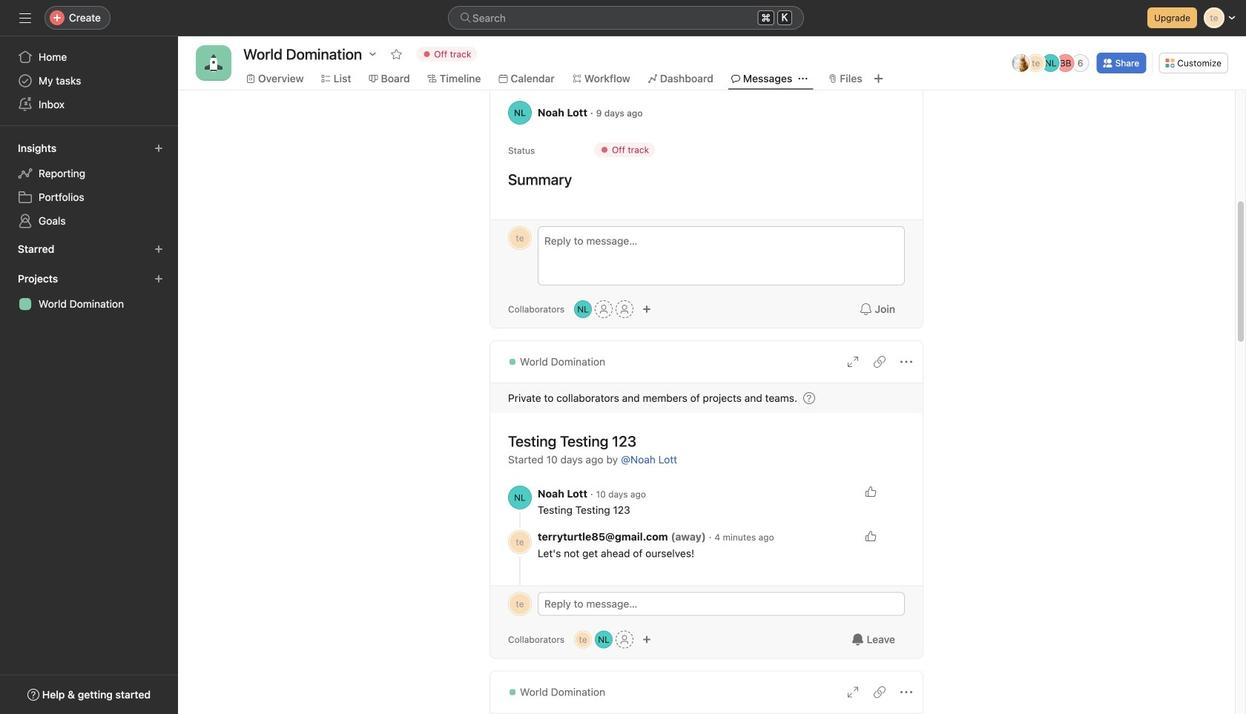 Task type: vqa. For each thing, say whether or not it's contained in the screenshot.
the Teams element
no



Task type: describe. For each thing, give the bounding box(es) containing it.
new insights image
[[154, 144, 163, 153]]

1 add or remove collaborators image from the top
[[642, 305, 651, 314]]

0 likes. click to like this message comment image
[[865, 486, 877, 498]]

copy link image
[[874, 686, 886, 698]]

add items to starred image
[[154, 245, 163, 254]]

copy link image
[[874, 356, 886, 368]]

Search tasks, projects, and more text field
[[448, 6, 804, 30]]

add to starred image
[[390, 48, 402, 60]]

0 vertical spatial add or remove collaborators image
[[574, 300, 592, 318]]

2 add or remove collaborators image from the top
[[642, 635, 651, 644]]

projects element
[[0, 266, 178, 319]]



Task type: locate. For each thing, give the bounding box(es) containing it.
tab actions image
[[798, 74, 807, 83]]

rocket image
[[205, 54, 223, 72]]

more actions image
[[900, 686, 912, 698]]

hide sidebar image
[[19, 12, 31, 24]]

add or remove collaborators image
[[574, 300, 592, 318], [595, 631, 613, 649]]

add or remove collaborators image
[[642, 305, 651, 314], [642, 635, 651, 644]]

0 horizontal spatial add or remove collaborators image
[[574, 300, 592, 318]]

insights element
[[0, 135, 178, 236]]

add tab image
[[873, 73, 885, 85]]

1 vertical spatial add or remove collaborators image
[[595, 631, 613, 649]]

full screen image
[[847, 356, 859, 368]]

full screen image
[[847, 686, 859, 698]]

open user profile image
[[508, 486, 532, 510]]

None field
[[448, 6, 804, 30]]

0 vertical spatial add or remove collaborators image
[[642, 305, 651, 314]]

global element
[[0, 36, 178, 125]]

0 likes. click to like this message comment image
[[865, 530, 877, 542]]

new project or portfolio image
[[154, 274, 163, 283]]

1 vertical spatial add or remove collaborators image
[[642, 635, 651, 644]]

1 horizontal spatial add or remove collaborators image
[[595, 631, 613, 649]]



